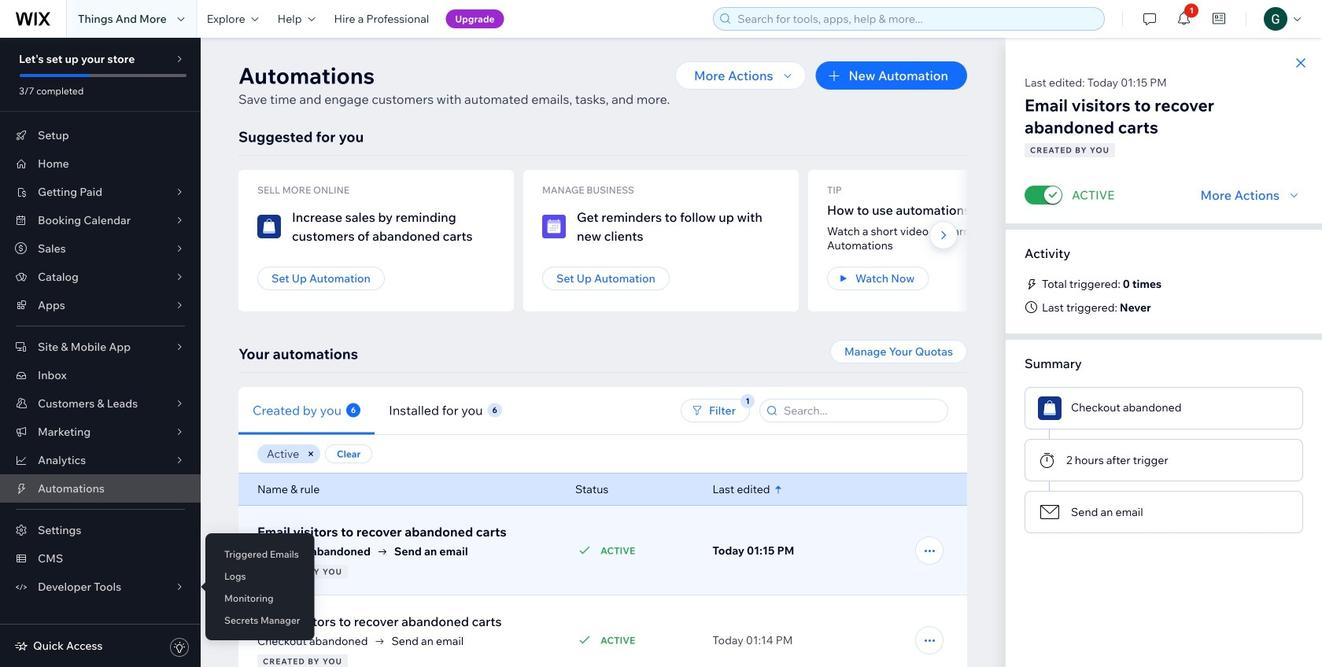 Task type: locate. For each thing, give the bounding box(es) containing it.
1 horizontal spatial category image
[[542, 215, 566, 238]]

list
[[238, 170, 1322, 312]]

1 vertical spatial category image
[[1038, 501, 1062, 524]]

0 vertical spatial category image
[[1038, 397, 1062, 420]]

0 horizontal spatial category image
[[257, 215, 281, 238]]

category image
[[1038, 397, 1062, 420], [1038, 501, 1062, 524]]

tab list
[[238, 387, 609, 435]]

category image
[[257, 215, 281, 238], [542, 215, 566, 238]]



Task type: describe. For each thing, give the bounding box(es) containing it.
Search... field
[[779, 400, 943, 422]]

1 category image from the left
[[257, 215, 281, 238]]

1 category image from the top
[[1038, 397, 1062, 420]]

2 category image from the top
[[1038, 501, 1062, 524]]

Search for tools, apps, help & more... field
[[733, 8, 1100, 30]]

2 category image from the left
[[542, 215, 566, 238]]

sidebar element
[[0, 38, 201, 667]]



Task type: vqa. For each thing, say whether or not it's contained in the screenshot.
site. within simple maps add rich and intuitive maps to your site.
no



